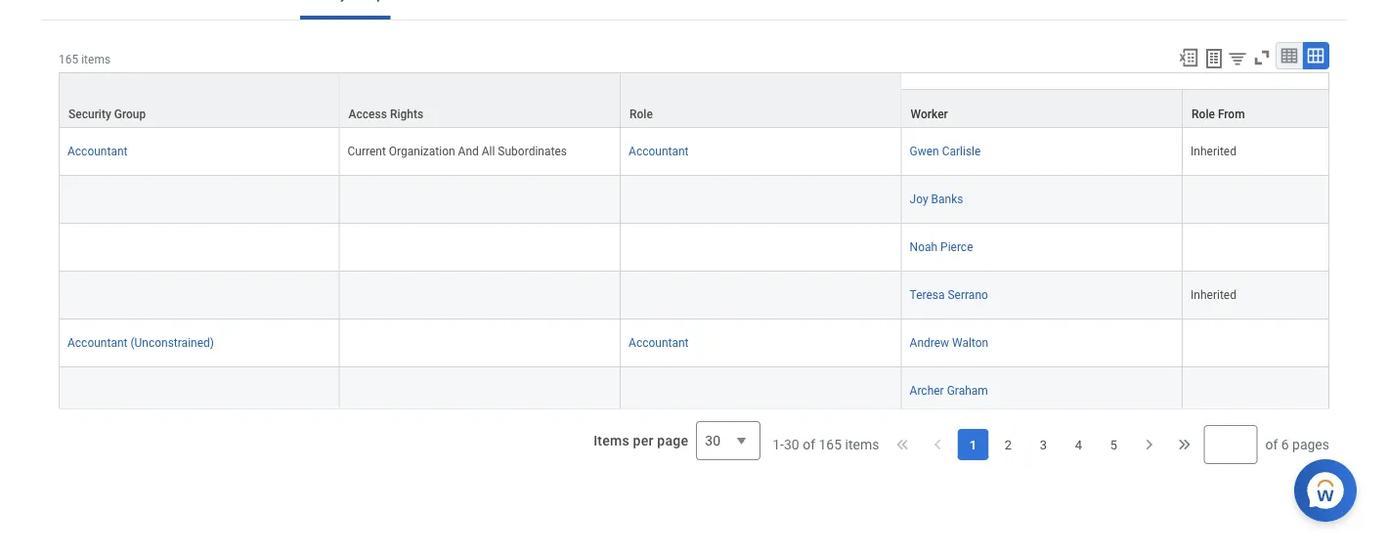 Task type: describe. For each thing, give the bounding box(es) containing it.
fullscreen image
[[1251, 47, 1273, 68]]

5
[[1110, 437, 1117, 452]]

subordinates
[[498, 145, 567, 158]]

archer
[[910, 384, 944, 398]]

role for role
[[630, 108, 653, 121]]

pagination element
[[772, 410, 1329, 480]]

current organization and all subordinates
[[348, 145, 567, 158]]

items inside 'status'
[[845, 437, 879, 453]]

joy
[[910, 193, 928, 206]]

items
[[594, 433, 629, 449]]

serrano
[[948, 288, 988, 302]]

3 button
[[1028, 429, 1059, 460]]

carlisle
[[942, 145, 981, 158]]

chevron 2x left small image
[[893, 435, 912, 455]]

joy banks link
[[910, 189, 963, 206]]

(unconstrained)
[[130, 336, 214, 350]]

walton
[[952, 336, 989, 350]]

3
[[1040, 437, 1047, 452]]

all
[[482, 145, 495, 158]]

banks
[[931, 193, 963, 206]]

6
[[1281, 437, 1289, 453]]

andrew walton
[[910, 336, 989, 350]]

andrew walton link
[[910, 332, 989, 350]]

4
[[1075, 437, 1082, 452]]

table image
[[1280, 46, 1299, 65]]

chevron 2x right small image
[[1174, 435, 1194, 455]]

165 items
[[59, 53, 111, 66]]

1-30 of 165 items status
[[772, 435, 879, 455]]

row containing worker
[[59, 89, 1329, 128]]

2 button
[[993, 429, 1024, 460]]

gwen carlisle
[[910, 145, 981, 158]]

0 horizontal spatial items
[[81, 53, 111, 66]]

inherited for carlisle
[[1191, 145, 1237, 158]]

access
[[349, 108, 387, 121]]

row containing teresa serrano
[[59, 272, 1329, 320]]

of 6 pages
[[1265, 437, 1329, 453]]

noah
[[910, 241, 938, 254]]

from
[[1218, 108, 1245, 121]]

select to filter grid data image
[[1227, 48, 1248, 68]]

165 inside 1-30 of 165 items 'status'
[[819, 437, 842, 453]]

noah pierce row
[[59, 224, 1329, 272]]

Go to page number text field
[[1204, 425, 1257, 464]]

row containing accountant (unconstrained)
[[59, 320, 1329, 368]]

access rights
[[349, 108, 423, 121]]

noah pierce
[[910, 241, 973, 254]]

organization
[[389, 145, 455, 158]]

gwen
[[910, 145, 939, 158]]

2 of from the left
[[1265, 437, 1278, 453]]

gwen carlisle link
[[910, 141, 981, 158]]

list inside pagination element
[[957, 429, 1129, 460]]

1-
[[772, 437, 784, 453]]

30
[[784, 437, 799, 453]]

role from button
[[1183, 90, 1328, 127]]

chevron right small image
[[1139, 435, 1159, 455]]

group
[[114, 108, 146, 121]]

chevron left small image
[[928, 435, 948, 455]]

role button
[[621, 73, 901, 127]]

of inside 'status'
[[803, 437, 815, 453]]

accountant (unconstrained)
[[67, 336, 214, 350]]

teresa serrano
[[910, 288, 988, 302]]



Task type: vqa. For each thing, say whether or not it's contained in the screenshot.
banner
no



Task type: locate. For each thing, give the bounding box(es) containing it.
0 vertical spatial inherited
[[1191, 145, 1237, 158]]

row containing accountant
[[59, 128, 1329, 176]]

0 vertical spatial 165
[[59, 53, 78, 66]]

accountant link
[[67, 141, 128, 158], [629, 141, 689, 158], [629, 332, 689, 350]]

export to excel image
[[1178, 47, 1199, 68]]

1 of from the left
[[803, 437, 815, 453]]

1 vertical spatial inherited
[[1191, 288, 1237, 302]]

1 horizontal spatial of
[[1265, 437, 1278, 453]]

0 horizontal spatial 165
[[59, 53, 78, 66]]

5 button
[[1098, 429, 1129, 460]]

1 row from the top
[[59, 72, 1329, 128]]

current
[[348, 145, 386, 158]]

row
[[59, 72, 1329, 128], [59, 89, 1329, 128], [59, 128, 1329, 176], [59, 272, 1329, 320], [59, 320, 1329, 368]]

graham
[[947, 384, 988, 398]]

accountant left (unconstrained)
[[67, 336, 128, 350]]

1 horizontal spatial items
[[845, 437, 879, 453]]

accountant for "accountant" 'link' on top of archer graham row
[[629, 336, 689, 350]]

per
[[633, 433, 654, 449]]

165
[[59, 53, 78, 66], [819, 437, 842, 453]]

items per page element
[[591, 410, 761, 472]]

accountant
[[67, 145, 128, 158], [629, 145, 689, 158], [67, 336, 128, 350], [629, 336, 689, 350]]

0 horizontal spatial role
[[630, 108, 653, 121]]

worker
[[911, 108, 948, 121]]

of
[[803, 437, 815, 453], [1265, 437, 1278, 453]]

joy banks row
[[59, 176, 1329, 224]]

list
[[957, 429, 1129, 460]]

1 vertical spatial items
[[845, 437, 879, 453]]

archer graham
[[910, 384, 988, 398]]

items per page
[[594, 433, 688, 449]]

of left 6
[[1265, 437, 1278, 453]]

items left chevron 2x left small icon in the bottom of the page
[[845, 437, 879, 453]]

accountant (unconstrained) link
[[67, 332, 214, 350]]

3 row from the top
[[59, 128, 1329, 176]]

accountant for "accountant" 'link' over "joy banks" row
[[629, 145, 689, 158]]

row containing security group
[[59, 72, 1329, 128]]

accountant down security
[[67, 145, 128, 158]]

of right '30'
[[803, 437, 815, 453]]

0 vertical spatial items
[[81, 53, 111, 66]]

5 row from the top
[[59, 320, 1329, 368]]

1 vertical spatial 165
[[819, 437, 842, 453]]

role for role from
[[1192, 108, 1215, 121]]

worker button
[[902, 90, 1182, 127]]

165 up security
[[59, 53, 78, 66]]

items
[[81, 53, 111, 66], [845, 437, 879, 453]]

page
[[657, 433, 688, 449]]

1 horizontal spatial role
[[1192, 108, 1215, 121]]

accountant link down security
[[67, 141, 128, 158]]

1 role from the left
[[630, 108, 653, 121]]

accountant for accountant (unconstrained)
[[67, 336, 128, 350]]

items up security
[[81, 53, 111, 66]]

teresa
[[910, 288, 945, 302]]

security
[[68, 108, 111, 121]]

export to worksheets image
[[1202, 47, 1226, 70]]

accountant link up "joy banks" row
[[629, 141, 689, 158]]

2 role from the left
[[1192, 108, 1215, 121]]

accountant up "joy banks" row
[[629, 145, 689, 158]]

165 right '30'
[[819, 437, 842, 453]]

4 button
[[1063, 429, 1094, 460]]

security group button
[[60, 73, 339, 127]]

expand table image
[[1306, 46, 1325, 65]]

noah pierce link
[[910, 237, 973, 254]]

role
[[630, 108, 653, 121], [1192, 108, 1215, 121]]

rights
[[390, 108, 423, 121]]

1-30 of 165 items
[[772, 437, 879, 453]]

1 horizontal spatial 165
[[819, 437, 842, 453]]

joy banks
[[910, 193, 963, 206]]

teresa serrano link
[[910, 285, 988, 302]]

accountant inside "accountant (unconstrained)" link
[[67, 336, 128, 350]]

accountant for "accountant" 'link' under security
[[67, 145, 128, 158]]

access rights button
[[340, 73, 620, 127]]

pages
[[1292, 437, 1329, 453]]

andrew
[[910, 336, 949, 350]]

pierce
[[940, 241, 973, 254]]

archer graham row
[[59, 368, 1329, 415]]

and
[[458, 145, 479, 158]]

toolbar
[[1169, 42, 1329, 72]]

accountant link up archer graham row
[[629, 332, 689, 350]]

role from
[[1192, 108, 1245, 121]]

2 inherited from the top
[[1191, 288, 1237, 302]]

tab list
[[39, 0, 1349, 20]]

inherited
[[1191, 145, 1237, 158], [1191, 288, 1237, 302]]

security group
[[68, 108, 146, 121]]

1 inherited from the top
[[1191, 145, 1237, 158]]

4 row from the top
[[59, 272, 1329, 320]]

2 row from the top
[[59, 89, 1329, 128]]

accountant up archer graham row
[[629, 336, 689, 350]]

list containing 2
[[957, 429, 1129, 460]]

inherited for serrano
[[1191, 288, 1237, 302]]

cell
[[59, 176, 340, 224], [340, 176, 621, 224], [621, 176, 902, 224], [1183, 176, 1329, 224], [59, 224, 340, 272], [340, 224, 621, 272], [621, 224, 902, 272], [1183, 224, 1329, 272], [59, 272, 340, 320], [340, 272, 621, 320], [621, 272, 902, 320], [340, 320, 621, 368], [1183, 320, 1329, 368], [59, 368, 340, 415], [340, 368, 621, 415], [621, 368, 902, 415], [1183, 368, 1329, 415]]

2
[[1005, 437, 1012, 452]]

0 horizontal spatial of
[[803, 437, 815, 453]]

archer graham link
[[910, 380, 988, 398]]



